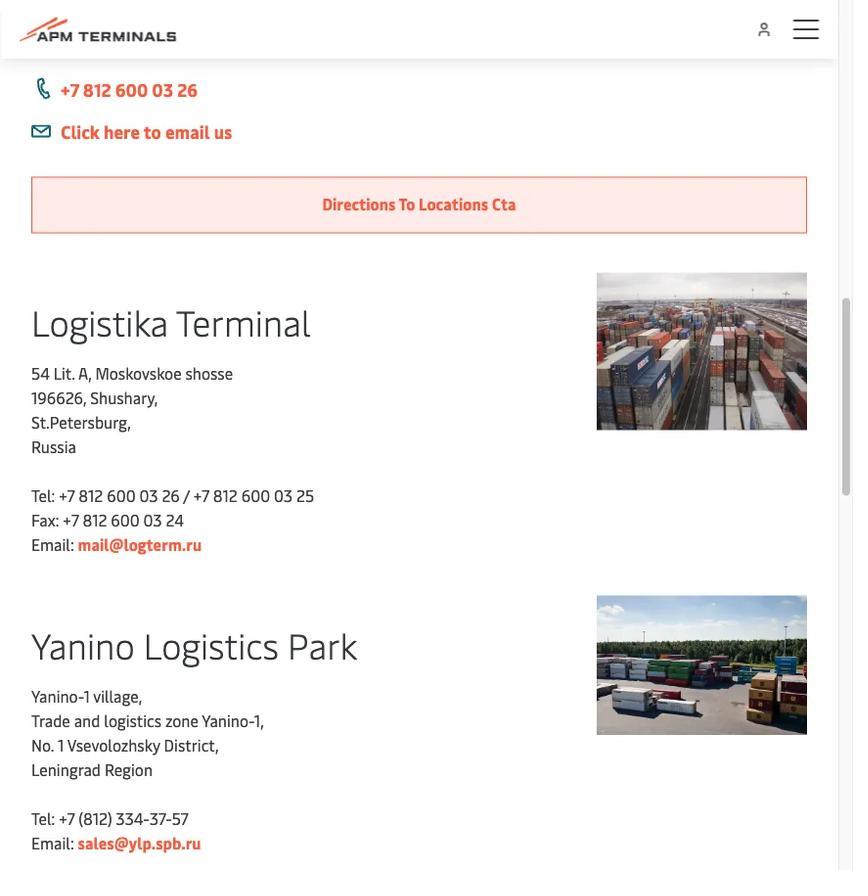 Task type: describe. For each thing, give the bounding box(es) containing it.
to
[[144, 119, 161, 143]]

directions to locations cta link
[[31, 177, 808, 234]]

mail@logterm.ru link
[[78, 534, 202, 555]]

+7 up fax:
[[59, 485, 75, 506]]

click here to email us
[[61, 119, 232, 143]]

812 up mail@logterm.ru link
[[79, 485, 103, 506]]

sales@ylp.spb.ru link
[[78, 832, 201, 853]]

24
[[166, 509, 184, 530]]

tel: for tel: +7 812 600 03 26 / +7 812 600 03 25 fax: +7 812 600 03 24 email: mail@logterm.ru
[[31, 485, 55, 506]]

locations
[[419, 193, 489, 214]]

+7 inside tel: +7 (812) 334-37-57 email: sales@ylp.spb.ru
[[59, 808, 75, 829]]

+7 right /
[[194, 485, 209, 506]]

village,
[[93, 685, 142, 707]]

st.petersburg, russia
[[61, 9, 173, 59]]

/
[[183, 485, 190, 506]]

25
[[297, 485, 314, 506]]

03 up to
[[152, 77, 173, 101]]

0 vertical spatial yanino-
[[31, 685, 84, 707]]

shushary,
[[90, 387, 158, 408]]

812 right fax:
[[83, 509, 107, 530]]

region
[[105, 759, 153, 780]]

trade
[[31, 710, 70, 731]]

812 up click
[[83, 77, 111, 101]]

to
[[399, 193, 415, 214]]

812 right /
[[213, 485, 238, 506]]

us
[[214, 119, 232, 143]]

03 left /
[[140, 485, 158, 506]]

yanino
[[31, 621, 135, 668]]

yanino logistics park image
[[597, 596, 808, 736]]

+7 812 600 03 26 link
[[61, 77, 198, 101]]

russia inside st.petersburg, russia
[[61, 35, 111, 59]]

lit.
[[54, 362, 75, 384]]

email: inside tel: +7 812 600 03 26 / +7 812 600 03 25 fax: +7 812 600 03 24 email: mail@logterm.ru
[[31, 534, 74, 555]]

26 inside tel: +7 812 600 03 26 / +7 812 600 03 25 fax: +7 812 600 03 24 email: mail@logterm.ru
[[162, 485, 180, 506]]

click here to email us link
[[61, 119, 232, 143]]

email: inside tel: +7 (812) 334-37-57 email: sales@ylp.spb.ru
[[31, 832, 74, 853]]

park
[[288, 621, 357, 668]]

leningrad
[[31, 759, 101, 780]]

a,
[[78, 362, 92, 384]]

vsevolozhsky
[[67, 734, 160, 755]]

email
[[165, 119, 210, 143]]

tel: +7 812 600 03 26 / +7 812 600 03 25 fax: +7 812 600 03 24 email: mail@logterm.ru
[[31, 485, 318, 555]]

54
[[31, 362, 50, 384]]

57
[[172, 808, 189, 829]]

zone
[[165, 710, 199, 731]]

logistika
[[31, 298, 168, 345]]

tel: for tel: +7 (812) 334-37-57 email: sales@ylp.spb.ru
[[31, 808, 55, 829]]

directions to locations cta
[[322, 193, 516, 214]]

37-
[[150, 808, 172, 829]]



Task type: vqa. For each thing, say whether or not it's contained in the screenshot.
rightmost our
no



Task type: locate. For each thing, give the bounding box(es) containing it.
1 vertical spatial tel:
[[31, 808, 55, 829]]

54 lit. a, moskovskoe shosse 196626, shushary, st.petersburg, russia
[[31, 362, 233, 457]]

sales@ylp.spb.ru
[[78, 832, 201, 853]]

directions
[[322, 193, 396, 214]]

+7 up click
[[61, 77, 79, 101]]

here
[[104, 119, 140, 143]]

click
[[61, 119, 100, 143]]

1,
[[254, 710, 264, 731]]

0 vertical spatial st.petersburg,
[[61, 9, 173, 33]]

0 horizontal spatial 1
[[58, 734, 64, 755]]

+7 812 600 03 26
[[61, 77, 198, 101]]

logistics
[[104, 710, 162, 731]]

+7
[[61, 77, 79, 101], [59, 485, 75, 506], [194, 485, 209, 506], [63, 509, 79, 530], [59, 808, 75, 829]]

1 vertical spatial russia
[[31, 436, 76, 457]]

mail@logterm.ru
[[78, 534, 202, 555]]

cta
[[492, 193, 516, 214]]

600
[[115, 77, 148, 101], [107, 485, 136, 506], [242, 485, 270, 506], [111, 509, 140, 530]]

st.petersburg,
[[61, 9, 173, 33], [31, 411, 131, 432]]

russia inside 54 lit. a, moskovskoe shosse 196626, shushary, st.petersburg, russia
[[31, 436, 76, 457]]

1 vertical spatial st.petersburg,
[[31, 411, 131, 432]]

yanino logistics park
[[31, 621, 357, 668]]

tel: inside tel: +7 (812) 334-37-57 email: sales@ylp.spb.ru
[[31, 808, 55, 829]]

russia up +7 812 600 03 26 link
[[61, 35, 111, 59]]

yanino-
[[31, 685, 84, 707], [202, 710, 254, 731]]

district,
[[164, 734, 219, 755]]

812
[[83, 77, 111, 101], [79, 485, 103, 506], [213, 485, 238, 506], [83, 509, 107, 530]]

tel:
[[31, 485, 55, 506], [31, 808, 55, 829]]

fax:
[[31, 509, 59, 530]]

1 email: from the top
[[31, 534, 74, 555]]

2 tel: from the top
[[31, 808, 55, 829]]

03 left the 24
[[144, 509, 162, 530]]

email: down the leningrad
[[31, 832, 74, 853]]

+7 right fax:
[[63, 509, 79, 530]]

1 tel: from the top
[[31, 485, 55, 506]]

1 horizontal spatial yanino-
[[202, 710, 254, 731]]

terminal
[[176, 298, 311, 345]]

tel: +7 (812) 334-37-57 email: sales@ylp.spb.ru
[[31, 808, 201, 853]]

26 up the email
[[177, 77, 198, 101]]

2 email: from the top
[[31, 832, 74, 853]]

334-
[[116, 808, 150, 829]]

logistics
[[144, 621, 279, 668]]

1 vertical spatial yanino-
[[202, 710, 254, 731]]

tel: left (812)
[[31, 808, 55, 829]]

03 left 25 on the bottom of page
[[274, 485, 293, 506]]

1 horizontal spatial 1
[[84, 685, 90, 707]]

st.petersburg, up +7 812 600 03 26
[[61, 9, 173, 33]]

1 vertical spatial 26
[[162, 485, 180, 506]]

1 up 'and' at the bottom left
[[84, 685, 90, 707]]

russia down 196626,
[[31, 436, 76, 457]]

tel: up fax:
[[31, 485, 55, 506]]

st.petersburg, down 196626,
[[31, 411, 131, 432]]

(812)
[[79, 808, 112, 829]]

yanino- up trade
[[31, 685, 84, 707]]

0 vertical spatial tel:
[[31, 485, 55, 506]]

196626,
[[31, 387, 86, 408]]

26
[[177, 77, 198, 101], [162, 485, 180, 506]]

logistika terminal
[[31, 298, 311, 345]]

1
[[84, 685, 90, 707], [58, 734, 64, 755]]

0 vertical spatial email:
[[31, 534, 74, 555]]

yanino-1 village, trade and logistics zone yanino-1, no. 1 vsevolozhsky district, leningrad region
[[31, 685, 267, 780]]

email:
[[31, 534, 74, 555], [31, 832, 74, 853]]

1 vertical spatial email:
[[31, 832, 74, 853]]

0 vertical spatial russia
[[61, 35, 111, 59]]

moskovskoe
[[95, 362, 182, 384]]

1 vertical spatial 1
[[58, 734, 64, 755]]

russia
[[61, 35, 111, 59], [31, 436, 76, 457]]

03
[[152, 77, 173, 101], [140, 485, 158, 506], [274, 485, 293, 506], [144, 509, 162, 530]]

shosse
[[185, 362, 233, 384]]

st.petersburg, inside 54 lit. a, moskovskoe shosse 196626, shushary, st.petersburg, russia
[[31, 411, 131, 432]]

tel: inside tel: +7 812 600 03 26 / +7 812 600 03 25 fax: +7 812 600 03 24 email: mail@logterm.ru
[[31, 485, 55, 506]]

email: down fax:
[[31, 534, 74, 555]]

+7 left (812)
[[59, 808, 75, 829]]

0 horizontal spatial yanino-
[[31, 685, 84, 707]]

0 vertical spatial 1
[[84, 685, 90, 707]]

yanino- up district,
[[202, 710, 254, 731]]

no.
[[31, 734, 54, 755]]

1 right "no."
[[58, 734, 64, 755]]

and
[[74, 710, 100, 731]]

0 vertical spatial 26
[[177, 77, 198, 101]]

26 left /
[[162, 485, 180, 506]]

logistika terminal image
[[597, 273, 808, 431]]



